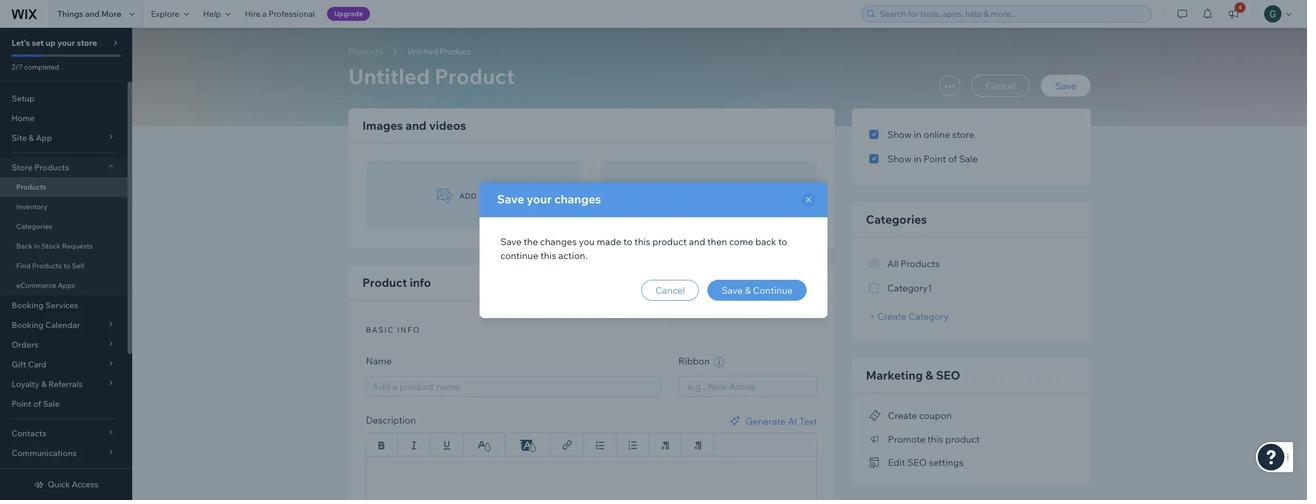 Task type: describe. For each thing, give the bounding box(es) containing it.
point inside untitled product form
[[924, 153, 946, 165]]

quick access button
[[34, 480, 98, 490]]

save for save
[[1055, 80, 1076, 92]]

generate ai text button
[[728, 415, 817, 429]]

marketing & seo
[[866, 368, 960, 383]]

ecommerce apps link
[[0, 276, 128, 296]]

images and videos
[[362, 118, 466, 133]]

setup link
[[0, 89, 128, 108]]

info for basic info
[[397, 325, 420, 335]]

back in stock requests link
[[0, 237, 128, 256]]

changes for your
[[554, 192, 601, 206]]

product inside button
[[945, 434, 980, 445]]

sidebar element
[[0, 28, 132, 500]]

category
[[909, 311, 949, 322]]

1 vertical spatial untitled product
[[349, 63, 515, 89]]

find products to sell link
[[0, 256, 128, 276]]

find products to sell
[[16, 262, 84, 270]]

save for save your changes
[[497, 192, 524, 206]]

help
[[203, 9, 221, 19]]

2 vertical spatial product
[[362, 275, 407, 290]]

2/7 completed
[[12, 63, 59, 71]]

continue
[[500, 250, 538, 261]]

back in stock requests
[[16, 242, 93, 251]]

save for save the changes you made to this product and then come back to continue this action.
[[500, 236, 522, 247]]

set
[[32, 38, 44, 48]]

products for find products to sell
[[32, 262, 62, 270]]

action.
[[558, 250, 588, 261]]

0 vertical spatial seo
[[936, 368, 960, 383]]

show in point of sale
[[888, 153, 978, 165]]

Add a product name text field
[[366, 376, 661, 397]]

0 vertical spatial create
[[877, 311, 907, 322]]

show for show in online store
[[888, 129, 912, 140]]

sale inside untitled product form
[[959, 153, 978, 165]]

text
[[799, 416, 817, 427]]

product info
[[362, 275, 431, 290]]

find
[[16, 262, 31, 270]]

things
[[57, 9, 83, 19]]

products link inside untitled product form
[[343, 46, 389, 57]]

requests
[[62, 242, 93, 251]]

quick
[[48, 480, 70, 490]]

home link
[[0, 108, 128, 128]]

Select box search field
[[688, 377, 808, 397]]

& for marketing
[[926, 368, 933, 383]]

inventory
[[16, 202, 47, 211]]

promote coupon image
[[870, 411, 881, 422]]

a
[[262, 9, 267, 19]]

coupon
[[919, 410, 952, 422]]

online
[[924, 129, 950, 140]]

basic
[[366, 325, 394, 335]]

+ create category
[[870, 311, 949, 322]]

0 horizontal spatial cancel
[[656, 284, 685, 296]]

point of sale link
[[0, 394, 128, 414]]

1 vertical spatial your
[[527, 192, 552, 206]]

of inside untitled product form
[[948, 153, 957, 165]]

and for more
[[85, 9, 100, 19]]

up
[[46, 38, 56, 48]]

categories inside untitled product form
[[866, 212, 927, 227]]

setup
[[12, 93, 35, 104]]

hire a professional link
[[238, 0, 322, 28]]

1 vertical spatial product
[[435, 63, 515, 89]]

all
[[888, 258, 899, 270]]

more
[[101, 9, 121, 19]]

0 vertical spatial untitled
[[407, 46, 438, 57]]

add images
[[460, 192, 512, 200]]

to inside sidebar 'element'
[[64, 262, 70, 270]]

in for online
[[914, 129, 922, 140]]

come
[[729, 236, 753, 247]]

home
[[12, 113, 35, 124]]

videos icon image
[[673, 189, 688, 203]]

add videos
[[695, 192, 746, 200]]

+
[[870, 311, 875, 322]]

quick access
[[48, 480, 98, 490]]

2 horizontal spatial to
[[778, 236, 787, 247]]

apps
[[58, 281, 75, 290]]

let's
[[12, 38, 30, 48]]

edit
[[888, 457, 905, 469]]

false text field
[[366, 456, 817, 500]]

promote this product
[[888, 434, 980, 445]]

videos
[[715, 192, 746, 200]]

in for stock
[[34, 242, 40, 251]]

cancel inside untitled product form
[[986, 80, 1015, 92]]

changes for the
[[540, 236, 577, 247]]

booking services
[[12, 300, 78, 311]]

marketing
[[866, 368, 923, 383]]

generate ai text
[[745, 416, 817, 427]]

ai
[[788, 416, 797, 427]]

1 vertical spatial products link
[[0, 177, 128, 197]]

upgrade
[[334, 9, 363, 18]]

inventory link
[[0, 197, 128, 217]]

store inside untitled product form
[[952, 129, 974, 140]]

name
[[366, 356, 392, 367]]

in for point
[[914, 153, 922, 165]]

back
[[755, 236, 776, 247]]

point inside sidebar 'element'
[[12, 399, 31, 409]]

sell
[[72, 262, 84, 270]]

basic info
[[366, 325, 420, 335]]

completed
[[24, 63, 59, 71]]

stock
[[42, 242, 61, 251]]

automations link
[[0, 463, 128, 483]]

show in online store
[[888, 129, 974, 140]]



Task type: vqa. For each thing, say whether or not it's contained in the screenshot.
the middle will
no



Task type: locate. For each thing, give the bounding box(es) containing it.
cancel button
[[971, 75, 1030, 97], [642, 280, 699, 301]]

categories link
[[0, 217, 128, 237]]

add for add images
[[460, 192, 477, 200]]

gallery image
[[437, 189, 453, 203]]

2/7
[[12, 63, 23, 71]]

1 vertical spatial in
[[914, 153, 922, 165]]

in inside sidebar 'element'
[[34, 242, 40, 251]]

2 horizontal spatial this
[[927, 434, 943, 445]]

save
[[1055, 80, 1076, 92], [497, 192, 524, 206], [500, 236, 522, 247], [722, 284, 743, 296]]

1 vertical spatial create
[[888, 410, 917, 422]]

settings
[[929, 457, 964, 469]]

to right made
[[624, 236, 632, 247]]

product
[[652, 236, 687, 247], [945, 434, 980, 445]]

4 button
[[1221, 0, 1246, 28]]

sale
[[959, 153, 978, 165], [43, 399, 60, 409]]

booking
[[12, 300, 44, 311]]

automations
[[12, 468, 61, 478]]

show left online
[[888, 129, 912, 140]]

access
[[72, 480, 98, 490]]

and for videos
[[406, 118, 427, 133]]

0 vertical spatial cancel button
[[971, 75, 1030, 97]]

1 vertical spatial cancel
[[656, 284, 685, 296]]

help button
[[196, 0, 238, 28]]

1 horizontal spatial and
[[406, 118, 427, 133]]

1 horizontal spatial &
[[926, 368, 933, 383]]

2 vertical spatial this
[[927, 434, 943, 445]]

save & continue
[[722, 284, 793, 296]]

1 horizontal spatial this
[[635, 236, 650, 247]]

0 horizontal spatial this
[[540, 250, 556, 261]]

product
[[440, 46, 470, 57], [435, 63, 515, 89], [362, 275, 407, 290]]

save & continue button
[[708, 280, 807, 301]]

point
[[924, 153, 946, 165], [12, 399, 31, 409]]

create coupon button
[[870, 408, 952, 424]]

info for product info
[[410, 275, 431, 290]]

ecommerce apps
[[16, 281, 75, 290]]

1 vertical spatial this
[[540, 250, 556, 261]]

all products
[[888, 258, 940, 270]]

save button
[[1041, 75, 1091, 97]]

0 vertical spatial show
[[888, 129, 912, 140]]

1 vertical spatial sale
[[43, 399, 60, 409]]

save your changes
[[497, 192, 601, 206]]

&
[[745, 284, 751, 296], [926, 368, 933, 383]]

0 horizontal spatial to
[[64, 262, 70, 270]]

1 vertical spatial show
[[888, 153, 912, 165]]

your up the
[[527, 192, 552, 206]]

in right back
[[34, 242, 40, 251]]

1 horizontal spatial seo
[[936, 368, 960, 383]]

0 horizontal spatial products link
[[0, 177, 128, 197]]

explore
[[151, 9, 179, 19]]

products for store products
[[34, 162, 69, 173]]

store right online
[[952, 129, 974, 140]]

categories inside sidebar 'element'
[[16, 222, 52, 231]]

your inside sidebar 'element'
[[57, 38, 75, 48]]

create right +
[[877, 311, 907, 322]]

Search for tools, apps, help & more... field
[[876, 6, 1148, 22]]

create coupon
[[888, 410, 952, 422]]

0 vertical spatial product
[[652, 236, 687, 247]]

2 vertical spatial in
[[34, 242, 40, 251]]

this left action.
[[540, 250, 556, 261]]

0 horizontal spatial add
[[460, 192, 477, 200]]

2 show from the top
[[888, 153, 912, 165]]

seo up coupon
[[936, 368, 960, 383]]

0 horizontal spatial seo
[[907, 457, 927, 469]]

add right videos icon
[[695, 192, 712, 200]]

create
[[877, 311, 907, 322], [888, 410, 917, 422]]

cancel
[[986, 80, 1015, 92], [656, 284, 685, 296]]

categories down 'inventory'
[[16, 222, 52, 231]]

in left online
[[914, 129, 922, 140]]

categories
[[866, 212, 927, 227], [16, 222, 52, 231]]

0 horizontal spatial your
[[57, 38, 75, 48]]

store down things and more
[[77, 38, 97, 48]]

0 vertical spatial of
[[948, 153, 957, 165]]

1 horizontal spatial to
[[624, 236, 632, 247]]

info right basic
[[397, 325, 420, 335]]

edit seo settings button
[[870, 455, 964, 471]]

0 vertical spatial your
[[57, 38, 75, 48]]

0 horizontal spatial and
[[85, 9, 100, 19]]

this down coupon
[[927, 434, 943, 445]]

booking services link
[[0, 296, 128, 315]]

0 horizontal spatial &
[[745, 284, 751, 296]]

2 add from the left
[[695, 192, 712, 200]]

ecommerce
[[16, 281, 56, 290]]

products
[[349, 46, 383, 57], [34, 162, 69, 173], [16, 183, 46, 191], [901, 258, 940, 270], [32, 262, 62, 270]]

seo
[[936, 368, 960, 383], [907, 457, 927, 469]]

0 vertical spatial and
[[85, 9, 100, 19]]

1 horizontal spatial products link
[[343, 46, 389, 57]]

this inside the promote this product button
[[927, 434, 943, 445]]

1 vertical spatial cancel button
[[642, 280, 699, 301]]

save for save & continue
[[722, 284, 743, 296]]

4
[[1238, 3, 1242, 11]]

images
[[480, 192, 512, 200]]

promote image
[[870, 435, 881, 445]]

save inside save the changes you made to this product and then come back to continue this action.
[[500, 236, 522, 247]]

seo settings image
[[870, 458, 881, 469]]

continue
[[753, 284, 793, 296]]

promote
[[888, 434, 925, 445]]

of inside point of sale link
[[33, 399, 41, 409]]

1 horizontal spatial cancel
[[986, 80, 1015, 92]]

ribbon
[[678, 356, 712, 367]]

0 vertical spatial changes
[[554, 192, 601, 206]]

0 horizontal spatial categories
[[16, 222, 52, 231]]

generate
[[745, 416, 786, 427]]

products up 'inventory'
[[16, 183, 46, 191]]

1 horizontal spatial point
[[924, 153, 946, 165]]

2 vertical spatial and
[[689, 236, 705, 247]]

1 vertical spatial point
[[12, 399, 31, 409]]

changes up you
[[554, 192, 601, 206]]

1 vertical spatial store
[[952, 129, 974, 140]]

& inside save & continue button
[[745, 284, 751, 296]]

0 vertical spatial point
[[924, 153, 946, 165]]

store
[[77, 38, 97, 48], [952, 129, 974, 140]]

products for all products
[[901, 258, 940, 270]]

& inside untitled product form
[[926, 368, 933, 383]]

your right the up
[[57, 38, 75, 48]]

1 vertical spatial and
[[406, 118, 427, 133]]

info up "basic info"
[[410, 275, 431, 290]]

product up settings
[[945, 434, 980, 445]]

1 horizontal spatial cancel button
[[971, 75, 1030, 97]]

to left sell
[[64, 262, 70, 270]]

things and more
[[57, 9, 121, 19]]

0 vertical spatial products link
[[343, 46, 389, 57]]

store
[[12, 162, 33, 173]]

and left more
[[85, 9, 100, 19]]

untitled product form
[[132, 28, 1307, 500]]

2 horizontal spatial and
[[689, 236, 705, 247]]

0 vertical spatial this
[[635, 236, 650, 247]]

and inside save the changes you made to this product and then come back to continue this action.
[[689, 236, 705, 247]]

store products button
[[0, 158, 128, 177]]

0 vertical spatial &
[[745, 284, 751, 296]]

products down the upgrade button
[[349, 46, 383, 57]]

create up promote
[[888, 410, 917, 422]]

add for add videos
[[695, 192, 712, 200]]

& right marketing in the right of the page
[[926, 368, 933, 383]]

seo right edit on the bottom of page
[[907, 457, 927, 469]]

1 vertical spatial of
[[33, 399, 41, 409]]

1 show from the top
[[888, 129, 912, 140]]

1 horizontal spatial store
[[952, 129, 974, 140]]

upgrade button
[[327, 7, 370, 21]]

seo inside button
[[907, 457, 927, 469]]

1 vertical spatial info
[[397, 325, 420, 335]]

1 vertical spatial product
[[945, 434, 980, 445]]

to
[[624, 236, 632, 247], [778, 236, 787, 247], [64, 262, 70, 270]]

show down 'show in online store'
[[888, 153, 912, 165]]

1 horizontal spatial add
[[695, 192, 712, 200]]

store inside sidebar 'element'
[[77, 38, 97, 48]]

0 horizontal spatial cancel button
[[642, 280, 699, 301]]

in down 'show in online store'
[[914, 153, 922, 165]]

0 vertical spatial sale
[[959, 153, 978, 165]]

made
[[597, 236, 621, 247]]

1 vertical spatial &
[[926, 368, 933, 383]]

product down videos icon
[[652, 236, 687, 247]]

products up the category1
[[901, 258, 940, 270]]

1 horizontal spatial sale
[[959, 153, 978, 165]]

0 vertical spatial product
[[440, 46, 470, 57]]

0 vertical spatial untitled product
[[407, 46, 470, 57]]

0 horizontal spatial store
[[77, 38, 97, 48]]

of
[[948, 153, 957, 165], [33, 399, 41, 409]]

0 vertical spatial cancel
[[986, 80, 1015, 92]]

0 vertical spatial store
[[77, 38, 97, 48]]

products link down the upgrade button
[[343, 46, 389, 57]]

this right made
[[635, 236, 650, 247]]

1 horizontal spatial categories
[[866, 212, 927, 227]]

& for save
[[745, 284, 751, 296]]

you
[[579, 236, 595, 247]]

1 add from the left
[[460, 192, 477, 200]]

back
[[16, 242, 32, 251]]

1 vertical spatial seo
[[907, 457, 927, 469]]

let's set up your store
[[12, 38, 97, 48]]

0 horizontal spatial product
[[652, 236, 687, 247]]

create inside 'button'
[[888, 410, 917, 422]]

point of sale
[[12, 399, 60, 409]]

sale inside sidebar 'element'
[[43, 399, 60, 409]]

1 vertical spatial untitled
[[349, 63, 430, 89]]

add right gallery "icon"
[[460, 192, 477, 200]]

+ create category button
[[870, 311, 949, 322]]

services
[[45, 300, 78, 311]]

hire
[[245, 9, 261, 19]]

products right store
[[34, 162, 69, 173]]

0 horizontal spatial of
[[33, 399, 41, 409]]

the
[[524, 236, 538, 247]]

product inside save the changes you made to this product and then come back to continue this action.
[[652, 236, 687, 247]]

untitled product
[[407, 46, 470, 57], [349, 63, 515, 89]]

your
[[57, 38, 75, 48], [527, 192, 552, 206]]

and left videos
[[406, 118, 427, 133]]

changes inside save the changes you made to this product and then come back to continue this action.
[[540, 236, 577, 247]]

show for show in point of sale
[[888, 153, 912, 165]]

0 vertical spatial in
[[914, 129, 922, 140]]

0 vertical spatial info
[[410, 275, 431, 290]]

to right back
[[778, 236, 787, 247]]

products link down store products
[[0, 177, 128, 197]]

and inside untitled product form
[[406, 118, 427, 133]]

0 horizontal spatial sale
[[43, 399, 60, 409]]

save inside untitled product form
[[1055, 80, 1076, 92]]

products link
[[343, 46, 389, 57], [0, 177, 128, 197]]

products inside popup button
[[34, 162, 69, 173]]

& left the continue
[[745, 284, 751, 296]]

changes up action.
[[540, 236, 577, 247]]

products up ecommerce apps
[[32, 262, 62, 270]]

store products
[[12, 162, 69, 173]]

1 horizontal spatial your
[[527, 192, 552, 206]]

videos
[[429, 118, 466, 133]]

categories up all
[[866, 212, 927, 227]]

edit seo settings
[[888, 457, 964, 469]]

category1
[[888, 282, 932, 294]]

1 horizontal spatial product
[[945, 434, 980, 445]]

0 horizontal spatial point
[[12, 399, 31, 409]]

1 horizontal spatial of
[[948, 153, 957, 165]]

and left then
[[689, 236, 705, 247]]

1 vertical spatial changes
[[540, 236, 577, 247]]

description
[[366, 415, 416, 426]]



